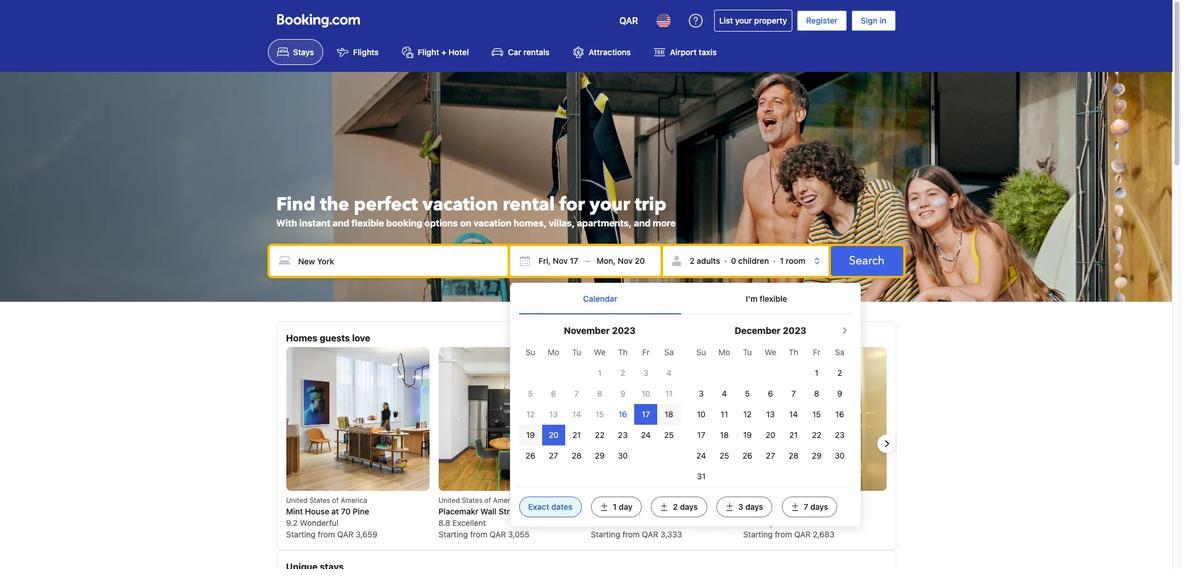 Task type: locate. For each thing, give the bounding box(es) containing it.
0 vertical spatial 18
[[665, 409, 674, 419]]

22 December 2023 checkbox
[[812, 430, 822, 440]]

america inside "united states of america mint house at 70 pine 9.2 wonderful starting from qar 3,659"
[[341, 497, 367, 505]]

2 8 from the left
[[815, 389, 820, 398]]

1 mo from the left
[[548, 347, 560, 357]]

+
[[442, 47, 447, 57]]

2 horizontal spatial 17
[[698, 430, 706, 440]]

room
[[786, 256, 806, 266]]

2 and from the left
[[634, 218, 651, 229]]

mo for december
[[719, 347, 731, 357]]

2 sa from the left
[[836, 347, 845, 357]]

7 up 14 "option"
[[575, 389, 579, 398]]

27 for 27 option
[[766, 451, 776, 461]]

27
[[549, 451, 559, 461], [766, 451, 776, 461]]

9 December 2023 checkbox
[[838, 389, 843, 398]]

2023 for december 2023
[[783, 325, 807, 336]]

4 united from the left
[[744, 497, 765, 505]]

15 for 15 "checkbox"
[[596, 409, 604, 419]]

2 right park
[[673, 502, 678, 512]]

1 nov from the left
[[553, 256, 568, 266]]

19 up 26 december 2023 option
[[744, 430, 752, 440]]

1 horizontal spatial 29
[[812, 451, 822, 461]]

sa
[[665, 347, 674, 357], [836, 347, 845, 357]]

nov
[[553, 256, 568, 266], [618, 256, 633, 266]]

2 left adults at the right
[[690, 256, 695, 266]]

17
[[570, 256, 579, 266], [642, 409, 650, 419], [698, 430, 706, 440]]

svg image
[[519, 256, 531, 267], [597, 256, 609, 267]]

exact
[[528, 502, 550, 512]]

18 down 11 'option' at the right bottom of the page
[[720, 430, 729, 440]]

qar
[[620, 16, 639, 26]]

5 for 5 december 2023 checkbox
[[745, 389, 750, 398]]

1 horizontal spatial 28
[[789, 451, 799, 461]]

sa for november 2023
[[665, 347, 674, 357]]

3 america from the left
[[646, 497, 672, 505]]

1 horizontal spatial tu
[[743, 347, 752, 357]]

5
[[528, 389, 533, 398], [745, 389, 750, 398]]

1 horizontal spatial 13
[[767, 409, 775, 419]]

16 for the 16 november 2023 checkbox
[[619, 409, 628, 419]]

america for apartments
[[798, 497, 825, 505]]

2 14 from the left
[[790, 409, 798, 419]]

22 down the 15 checkbox at the right bottom of page
[[812, 430, 822, 440]]

starting down 8.6 excellent
[[591, 530, 621, 540]]

rentals
[[524, 47, 550, 57]]

2 december 2023 element from the left
[[690, 342, 852, 487]]

united states of america sonder battery park 8.6 excellent starting from qar 3,333
[[591, 497, 683, 540]]

30 down the 23 november 2023 option
[[618, 451, 628, 461]]

1 30 from the left
[[618, 451, 628, 461]]

1 16 from the left
[[619, 409, 628, 419]]

13 December 2023 checkbox
[[767, 409, 775, 419]]

23 December 2023 checkbox
[[835, 430, 845, 440]]

villas,
[[549, 218, 575, 229]]

we
[[594, 347, 606, 357], [765, 347, 777, 357]]

starting inside united states of america placemakr wall street 8.8 excellent starting from qar 3,055
[[439, 530, 468, 540]]

3 starting from the left
[[591, 530, 621, 540]]

your
[[736, 16, 753, 25], [590, 192, 631, 218]]

calendar button
[[519, 283, 682, 314]]

25 down 18 checkbox
[[720, 451, 730, 461]]

1 horizontal spatial 4
[[722, 389, 727, 398]]

19 December 2023 checkbox
[[744, 430, 752, 440]]

1 vertical spatial 24
[[697, 451, 707, 461]]

1 vertical spatial 10
[[697, 409, 706, 419]]

1 up 8 november 2023 'option'
[[598, 368, 602, 378]]

su for november 2023
[[526, 347, 536, 357]]

27 November 2023 checkbox
[[549, 451, 559, 461]]

fr for november 2023
[[643, 347, 650, 357]]

qar 2,683
[[795, 530, 835, 540]]

1 tu from the left
[[573, 347, 582, 357]]

28 December 2023 checkbox
[[789, 451, 799, 461]]

3 up '10' 'checkbox'
[[699, 389, 704, 398]]

8
[[598, 389, 603, 398], [815, 389, 820, 398]]

0 horizontal spatial nov
[[553, 256, 568, 266]]

1 america from the left
[[341, 497, 367, 505]]

of inside united states of america placemakr wall street 8.8 excellent starting from qar 3,055
[[485, 497, 491, 505]]

17 for 17 december 2023 checkbox
[[698, 430, 706, 440]]

0 horizontal spatial 10
[[642, 389, 651, 398]]

11 December 2023 checkbox
[[721, 409, 728, 419]]

2 December 2023 checkbox
[[838, 368, 843, 378]]

from down 8.6 excellent
[[623, 530, 640, 540]]

december 2023 element
[[519, 342, 681, 466], [690, 342, 852, 487]]

tu
[[573, 347, 582, 357], [743, 347, 752, 357]]

states for house
[[310, 497, 330, 505]]

4 up 11 'option' at the right bottom of the page
[[722, 389, 727, 398]]

attractions
[[589, 47, 631, 57]]

svg image for mon,
[[597, 256, 609, 267]]

19 for 19 december 2023 checkbox
[[744, 430, 752, 440]]

united states of america mint house at 70 pine 9.2 wonderful starting from qar 3,659
[[286, 497, 378, 540]]

1 horizontal spatial we
[[765, 347, 777, 357]]

and
[[333, 218, 350, 229], [634, 218, 651, 229]]

21 for '21' checkbox
[[790, 430, 798, 440]]

1 November 2023 checkbox
[[598, 368, 602, 378]]

3 for 3 december 2023 checkbox
[[699, 389, 704, 398]]

29 for 29 'option' on the right of page
[[812, 451, 822, 461]]

23 November 2023 checkbox
[[618, 430, 628, 440]]

0 horizontal spatial and
[[333, 218, 350, 229]]

1
[[780, 256, 784, 266], [598, 368, 602, 378], [815, 368, 819, 378], [613, 502, 617, 512]]

3 united from the left
[[591, 497, 613, 505]]

8 up 15 "checkbox"
[[598, 389, 603, 398]]

states for wall
[[462, 497, 483, 505]]

1 horizontal spatial su
[[697, 347, 707, 357]]

0 horizontal spatial 4
[[667, 368, 672, 378]]

25 November 2023 checkbox
[[665, 430, 674, 440]]

17 down 10 november 2023 checkbox
[[642, 409, 650, 419]]

america up park
[[646, 497, 672, 505]]

1 horizontal spatial 23
[[835, 430, 845, 440]]

1 we from the left
[[594, 347, 606, 357]]

0 vertical spatial 3
[[644, 368, 649, 378]]

5 November 2023 checkbox
[[528, 389, 533, 398]]

united up placemakr
[[439, 497, 460, 505]]

1 vertical spatial your
[[590, 192, 631, 218]]

mon, nov 20
[[597, 256, 645, 266]]

1 horizontal spatial 15
[[813, 409, 821, 419]]

3
[[644, 368, 649, 378], [699, 389, 704, 398], [739, 502, 744, 512]]

1 13 from the left
[[550, 409, 558, 419]]

flexible right i'm
[[760, 294, 788, 304]]

0 horizontal spatial mo
[[548, 347, 560, 357]]

0 horizontal spatial 24
[[641, 430, 651, 440]]

13 down 6 option
[[550, 409, 558, 419]]

1 6 from the left
[[551, 389, 556, 398]]

12 down 5 december 2023 checkbox
[[744, 409, 752, 419]]

fr up 1 december 2023 'option'
[[813, 347, 821, 357]]

2 united from the left
[[439, 497, 460, 505]]

th for december 2023
[[789, 347, 799, 357]]

4 from from the left
[[775, 530, 793, 540]]

29 November 2023 checkbox
[[595, 451, 605, 461]]

10 down 3 december 2023 checkbox
[[697, 409, 706, 419]]

1 26 from the left
[[526, 451, 536, 461]]

2 su from the left
[[697, 347, 707, 357]]

2 13 from the left
[[767, 409, 775, 419]]

26 down 19 december 2023 checkbox
[[743, 451, 753, 461]]

8 up the 15 checkbox at the right bottom of page
[[815, 389, 820, 398]]

4 November 2023 checkbox
[[667, 368, 672, 378]]

9.2 wonderful
[[286, 519, 339, 528]]

1 horizontal spatial 27
[[766, 451, 776, 461]]

apartments
[[785, 507, 829, 517]]

from down 9.2 wonderful
[[318, 530, 335, 540]]

tu for december 2023
[[743, 347, 752, 357]]

22 for the 22 option
[[812, 430, 822, 440]]

1 horizontal spatial 10
[[697, 409, 706, 419]]

svg image up calendar button
[[597, 256, 609, 267]]

from down 8.8 excellent
[[470, 530, 488, 540]]

1 th from the left
[[618, 347, 628, 357]]

0 horizontal spatial your
[[590, 192, 631, 218]]

30 down 23 option
[[835, 451, 845, 461]]

1 horizontal spatial 22
[[812, 430, 822, 440]]

4 of from the left
[[790, 497, 796, 505]]

1 19 from the left
[[526, 430, 535, 440]]

1 horizontal spatial 17
[[642, 409, 650, 419]]

united inside united states of america placemakr wall street 8.8 excellent starting from qar 3,055
[[439, 497, 460, 505]]

1 vertical spatial 3
[[699, 389, 704, 398]]

0 horizontal spatial 13
[[550, 409, 558, 419]]

28 for 28 december 2023 checkbox in the right of the page
[[789, 451, 799, 461]]

4 for 4 option
[[667, 368, 672, 378]]

1 9 from the left
[[621, 389, 626, 398]]

1 starting from the left
[[286, 530, 316, 540]]

1 horizontal spatial 3
[[699, 389, 704, 398]]

1 5 from the left
[[528, 389, 533, 398]]

2 21 from the left
[[790, 430, 798, 440]]

perfect
[[354, 192, 418, 218]]

0 vertical spatial vacation
[[423, 192, 498, 218]]

2 th from the left
[[789, 347, 799, 357]]

2 28 from the left
[[789, 451, 799, 461]]

0 horizontal spatial 22
[[595, 430, 605, 440]]

17 up '24 december 2023' checkbox
[[698, 430, 706, 440]]

4
[[667, 368, 672, 378], [722, 389, 727, 398]]

4 starting from the left
[[744, 530, 773, 540]]

sa up 2 december 2023 checkbox at the bottom of the page
[[836, 347, 845, 357]]

2 22 from the left
[[812, 430, 822, 440]]

1 vertical spatial 18
[[720, 430, 729, 440]]

tu down november
[[573, 347, 582, 357]]

16 down 9 option
[[619, 409, 628, 419]]

1 horizontal spatial 5
[[745, 389, 750, 398]]

su up 3 december 2023 checkbox
[[697, 347, 707, 357]]

1 12 from the left
[[527, 409, 535, 419]]

15 down 8 option
[[813, 409, 821, 419]]

2 from from the left
[[470, 530, 488, 540]]

flexible inside the find the perfect vacation rental for your trip with instant and flexible booking options on vacation homes, villas, apartments, and more
[[352, 218, 384, 229]]

30 December 2023 checkbox
[[835, 451, 845, 461]]

26
[[526, 451, 536, 461], [743, 451, 753, 461]]

19 down 12 option
[[526, 430, 535, 440]]

house
[[305, 507, 330, 517]]

america inside united states of america radio city apartments 8.5 very good starting from qar 2,683
[[798, 497, 825, 505]]

1 28 from the left
[[572, 451, 582, 461]]

15 down 8 november 2023 'option'
[[596, 409, 604, 419]]

14
[[573, 409, 581, 419], [790, 409, 798, 419]]

2 horizontal spatial 3
[[739, 502, 744, 512]]

1 horizontal spatial sa
[[836, 347, 845, 357]]

1 horizontal spatial 16
[[836, 409, 845, 419]]

8 for 8 option
[[815, 389, 820, 398]]

0 vertical spatial 25
[[665, 430, 674, 440]]

11
[[666, 389, 673, 398], [721, 409, 728, 419]]

1 up 8 option
[[815, 368, 819, 378]]

0 horizontal spatial flexible
[[352, 218, 384, 229]]

Type your destination search field
[[270, 246, 508, 276]]

9 November 2023 checkbox
[[621, 389, 626, 398]]

1 horizontal spatial 26
[[743, 451, 753, 461]]

27 down 20 option
[[766, 451, 776, 461]]

28
[[572, 451, 582, 461], [789, 451, 799, 461]]

1 vertical spatial 17
[[642, 409, 650, 419]]

28 down '21' checkbox
[[789, 451, 799, 461]]

0 horizontal spatial 11
[[666, 389, 673, 398]]

days for 2 days
[[680, 502, 698, 512]]

2 days from the left
[[746, 502, 764, 512]]

0 horizontal spatial 14
[[573, 409, 581, 419]]

21
[[573, 430, 581, 440], [790, 430, 798, 440]]

29 for '29' option
[[595, 451, 605, 461]]

on
[[460, 218, 472, 229]]

flexible down "perfect" on the left of page
[[352, 218, 384, 229]]

0 horizontal spatial 9
[[621, 389, 626, 398]]

2 2023 from the left
[[783, 325, 807, 336]]

0 horizontal spatial su
[[526, 347, 536, 357]]

12 November 2023 checkbox
[[527, 409, 535, 419]]

22
[[595, 430, 605, 440], [812, 430, 822, 440]]

1 27 from the left
[[549, 451, 559, 461]]

th up 2 checkbox
[[618, 347, 628, 357]]

1 8 from the left
[[598, 389, 603, 398]]

29 down 22 november 2023 'checkbox'
[[595, 451, 605, 461]]

tu down december
[[743, 347, 752, 357]]

23 for the 23 november 2023 option
[[618, 430, 628, 440]]

0 horizontal spatial we
[[594, 347, 606, 357]]

tab list
[[519, 283, 852, 314]]

23 down the 16 november 2023 checkbox
[[618, 430, 628, 440]]

1 horizontal spatial 19
[[744, 430, 752, 440]]

1 horizontal spatial 30
[[835, 451, 845, 461]]

29 December 2023 checkbox
[[812, 451, 822, 461]]

18 down 11 november 2023 "option"
[[665, 409, 674, 419]]

1 vertical spatial flexible
[[760, 294, 788, 304]]

2 23 from the left
[[835, 430, 845, 440]]

2023 right december
[[783, 325, 807, 336]]

1 horizontal spatial flexible
[[760, 294, 788, 304]]

of inside "united states of america sonder battery park 8.6 excellent starting from qar 3,333"
[[637, 497, 644, 505]]

states inside "united states of america mint house at 70 pine 9.2 wonderful starting from qar 3,659"
[[310, 497, 330, 505]]

22 for 22 november 2023 'checkbox'
[[595, 430, 605, 440]]

tu for november 2023
[[573, 347, 582, 357]]

at
[[332, 507, 339, 517]]

1 sa from the left
[[665, 347, 674, 357]]

0 horizontal spatial december 2023 element
[[519, 342, 681, 466]]

0 horizontal spatial th
[[618, 347, 628, 357]]

vacation up on on the left top of page
[[423, 192, 498, 218]]

3 up 8.5 very at the right of the page
[[739, 502, 744, 512]]

5 up 12 option
[[528, 389, 533, 398]]

6 up 13 option
[[768, 389, 774, 398]]

1 days from the left
[[680, 502, 698, 512]]

6
[[551, 389, 556, 398], [768, 389, 774, 398]]

10 November 2023 checkbox
[[642, 389, 651, 398]]

1 vertical spatial 25
[[720, 451, 730, 461]]

of up battery
[[637, 497, 644, 505]]

26 November 2023 checkbox
[[526, 451, 536, 461]]

13 for 13 "option"
[[550, 409, 558, 419]]

0 horizontal spatial 27
[[549, 451, 559, 461]]

21 up 28 december 2023 checkbox in the right of the page
[[790, 430, 798, 440]]

list
[[720, 16, 734, 25]]

1 horizontal spatial 7
[[792, 389, 796, 398]]

united inside united states of america radio city apartments 8.5 very good starting from qar 2,683
[[744, 497, 765, 505]]

23 up 30 december 2023 option
[[835, 430, 845, 440]]

1 december 2023 element from the left
[[519, 342, 681, 466]]

your inside the find the perfect vacation rental for your trip with instant and flexible booking options on vacation homes, villas, apartments, and more
[[590, 192, 631, 218]]

1 horizontal spatial mo
[[719, 347, 731, 357]]

21 November 2023 checkbox
[[573, 430, 581, 440]]

united for mint
[[286, 497, 308, 505]]

3 states from the left
[[615, 497, 635, 505]]

2023 right november
[[612, 325, 636, 336]]

days for 3 days
[[746, 502, 764, 512]]

states inside united states of america placemakr wall street 8.8 excellent starting from qar 3,055
[[462, 497, 483, 505]]

1 horizontal spatial 6
[[768, 389, 774, 398]]

fr up 3 november 2023 option
[[643, 347, 650, 357]]

0 horizontal spatial svg image
[[519, 256, 531, 267]]

1 horizontal spatial fr
[[813, 347, 821, 357]]

0 horizontal spatial 21
[[573, 430, 581, 440]]

2 nov from the left
[[618, 256, 633, 266]]

2 16 from the left
[[836, 409, 845, 419]]

0 horizontal spatial 15
[[596, 409, 604, 419]]

2 · from the left
[[774, 256, 776, 266]]

0 horizontal spatial 6
[[551, 389, 556, 398]]

sa for december 2023
[[836, 347, 845, 357]]

2 27 from the left
[[766, 451, 776, 461]]

2 states from the left
[[462, 497, 483, 505]]

united
[[286, 497, 308, 505], [439, 497, 460, 505], [591, 497, 613, 505], [744, 497, 765, 505]]

1 svg image from the left
[[519, 256, 531, 267]]

0 horizontal spatial 17
[[570, 256, 579, 266]]

2 vertical spatial 17
[[698, 430, 706, 440]]

2 15 from the left
[[813, 409, 821, 419]]

good
[[777, 519, 797, 528]]

nov for fri,
[[553, 256, 568, 266]]

america up street
[[493, 497, 520, 505]]

1 vertical spatial 11
[[721, 409, 728, 419]]

0 horizontal spatial 16
[[619, 409, 628, 419]]

21 December 2023 checkbox
[[790, 430, 798, 440]]

15 December 2023 checkbox
[[813, 409, 821, 419]]

26 down "19" option
[[526, 451, 536, 461]]

0 horizontal spatial 12
[[527, 409, 535, 419]]

12 down 5 november 2023 checkbox
[[527, 409, 535, 419]]

your right list
[[736, 16, 753, 25]]

10 up 17 option
[[642, 389, 651, 398]]

su
[[526, 347, 536, 357], [697, 347, 707, 357]]

qar 3,659
[[337, 530, 378, 540]]

24 down 17 option
[[641, 430, 651, 440]]

region
[[277, 348, 896, 541]]

25
[[665, 430, 674, 440], [720, 451, 730, 461]]

1 horizontal spatial 8
[[815, 389, 820, 398]]

nov right mon,
[[618, 256, 633, 266]]

9 up the 16 november 2023 checkbox
[[621, 389, 626, 398]]

1 horizontal spatial nov
[[618, 256, 633, 266]]

mo
[[548, 347, 560, 357], [719, 347, 731, 357]]

27 December 2023 checkbox
[[766, 451, 776, 461]]

0 horizontal spatial 30
[[618, 451, 628, 461]]

0 horizontal spatial tu
[[573, 347, 582, 357]]

1 21 from the left
[[573, 430, 581, 440]]

0 horizontal spatial 2023
[[612, 325, 636, 336]]

mo for november
[[548, 347, 560, 357]]

22 down 15 "checkbox"
[[595, 430, 605, 440]]

of up at
[[332, 497, 339, 505]]

24
[[641, 430, 651, 440], [697, 451, 707, 461]]

2 6 from the left
[[768, 389, 774, 398]]

1 14 from the left
[[573, 409, 581, 419]]

27 down 20 checkbox
[[549, 451, 559, 461]]

None search field
[[267, 244, 906, 527]]

3 from from the left
[[623, 530, 640, 540]]

0 vertical spatial 10
[[642, 389, 651, 398]]

0 vertical spatial 4
[[667, 368, 672, 378]]

5 up 12 december 2023 option at the bottom of page
[[745, 389, 750, 398]]

america for at
[[341, 497, 367, 505]]

united inside "united states of america sonder battery park 8.6 excellent starting from qar 3,333"
[[591, 497, 613, 505]]

3 of from the left
[[637, 497, 644, 505]]

2 starting from the left
[[439, 530, 468, 540]]

25 down 18 november 2023 option
[[665, 430, 674, 440]]

3 days from the left
[[811, 502, 829, 512]]

1 horizontal spatial days
[[746, 502, 764, 512]]

17 right fri,
[[570, 256, 579, 266]]

1 states from the left
[[310, 497, 330, 505]]

1 2023 from the left
[[612, 325, 636, 336]]

11 down 4 december 2023 option
[[721, 409, 728, 419]]

0 horizontal spatial sa
[[665, 347, 674, 357]]

of up wall
[[485, 497, 491, 505]]

2 30 from the left
[[835, 451, 845, 461]]

tab list containing calendar
[[519, 283, 852, 314]]

4 up 11 november 2023 "option"
[[667, 368, 672, 378]]

7 days
[[804, 502, 829, 512]]

of for wall
[[485, 497, 491, 505]]

21 up 28 option
[[573, 430, 581, 440]]

1 horizontal spatial and
[[634, 218, 651, 229]]

1 horizontal spatial december 2023 element
[[690, 342, 852, 487]]

states inside "united states of america sonder battery park 8.6 excellent starting from qar 3,333"
[[615, 497, 635, 505]]

united states of america placemakr wall street 8.8 excellent starting from qar 3,055
[[439, 497, 530, 540]]

states up battery
[[615, 497, 635, 505]]

1 horizontal spatial 9
[[838, 389, 843, 398]]

· left 0
[[725, 256, 727, 266]]

4 america from the left
[[798, 497, 825, 505]]

27 for 27 november 2023 option
[[549, 451, 559, 461]]

from
[[318, 530, 335, 540], [470, 530, 488, 540], [623, 530, 640, 540], [775, 530, 793, 540]]

1 22 from the left
[[595, 430, 605, 440]]

2 mo from the left
[[719, 347, 731, 357]]

4 states from the left
[[767, 497, 788, 505]]

2 9 from the left
[[838, 389, 843, 398]]

united up sonder
[[591, 497, 613, 505]]

states inside united states of america radio city apartments 8.5 very good starting from qar 2,683
[[767, 497, 788, 505]]

29 down the 22 option
[[812, 451, 822, 461]]

0 horizontal spatial 25
[[665, 430, 674, 440]]

2 horizontal spatial 7
[[804, 502, 809, 512]]

14 down 7 november 2023 option
[[573, 409, 581, 419]]

0 horizontal spatial 5
[[528, 389, 533, 398]]

2 svg image from the left
[[597, 256, 609, 267]]

2 12 from the left
[[744, 409, 752, 419]]

2
[[690, 256, 695, 266], [621, 368, 626, 378], [838, 368, 843, 378], [673, 502, 678, 512]]

7 up the 14 december 2023 option
[[792, 389, 796, 398]]

0 horizontal spatial 29
[[595, 451, 605, 461]]

1 united from the left
[[286, 497, 308, 505]]

14 down 7 'option'
[[790, 409, 798, 419]]

2 19 from the left
[[744, 430, 752, 440]]

1 from from the left
[[318, 530, 335, 540]]

2 horizontal spatial days
[[811, 502, 829, 512]]

america inside "united states of america sonder battery park 8.6 excellent starting from qar 3,333"
[[646, 497, 672, 505]]

search button
[[831, 246, 904, 276]]

7 up qar 2,683
[[804, 502, 809, 512]]

states up placemakr
[[462, 497, 483, 505]]

18 November 2023 checkbox
[[665, 409, 674, 419]]

24 December 2023 checkbox
[[697, 451, 707, 461]]

instant
[[299, 218, 331, 229]]

16 November 2023 checkbox
[[619, 409, 628, 419]]

12 for 12 option
[[527, 409, 535, 419]]

0 horizontal spatial 19
[[526, 430, 535, 440]]

starting
[[286, 530, 316, 540], [439, 530, 468, 540], [591, 530, 621, 540], [744, 530, 773, 540]]

fr for december 2023
[[813, 347, 821, 357]]

of inside united states of america radio city apartments 8.5 very good starting from qar 2,683
[[790, 497, 796, 505]]

svg image left fri,
[[519, 256, 531, 267]]

th
[[618, 347, 628, 357], [789, 347, 799, 357]]

register link
[[797, 10, 847, 31]]

24 up 31 option
[[697, 451, 707, 461]]

28 for 28 option
[[572, 451, 582, 461]]

0 horizontal spatial 28
[[572, 451, 582, 461]]

31 December 2023 checkbox
[[697, 472, 706, 481]]

fri,
[[539, 256, 551, 266]]

1 horizontal spatial 25
[[720, 451, 730, 461]]

we for november
[[594, 347, 606, 357]]

1 15 from the left
[[596, 409, 604, 419]]

from inside "united states of america mint house at 70 pine 9.2 wonderful starting from qar 3,659"
[[318, 530, 335, 540]]

1 horizontal spatial 24
[[697, 451, 707, 461]]

airport
[[670, 47, 697, 57]]

america
[[341, 497, 367, 505], [493, 497, 520, 505], [646, 497, 672, 505], [798, 497, 825, 505]]

mo up 4 december 2023 option
[[719, 347, 731, 357]]

2 5 from the left
[[745, 389, 750, 398]]

states up "house"
[[310, 497, 330, 505]]

17 for 17 option
[[642, 409, 650, 419]]

1 su from the left
[[526, 347, 536, 357]]

13 down 6 checkbox
[[767, 409, 775, 419]]

25 for 25 december 2023 option
[[720, 451, 730, 461]]

16 down 9 checkbox
[[836, 409, 845, 419]]

1 29 from the left
[[595, 451, 605, 461]]

1 horizontal spatial 2023
[[783, 325, 807, 336]]

1 horizontal spatial 11
[[721, 409, 728, 419]]

28 November 2023 checkbox
[[572, 451, 582, 461]]

1 of from the left
[[332, 497, 339, 505]]

26 for 26 november 2023 checkbox
[[526, 451, 536, 461]]

for
[[560, 192, 585, 218]]

united inside "united states of america mint house at 70 pine 9.2 wonderful starting from qar 3,659"
[[286, 497, 308, 505]]

i'm flexible button
[[682, 283, 852, 314]]

13
[[550, 409, 558, 419], [767, 409, 775, 419]]

flights
[[353, 47, 379, 57]]

2 fr from the left
[[813, 347, 821, 357]]

of inside "united states of america mint house at 70 pine 9.2 wonderful starting from qar 3,659"
[[332, 497, 339, 505]]

america for street
[[493, 497, 520, 505]]

15
[[596, 409, 604, 419], [813, 409, 821, 419]]

starting down 8.5 very at the right of the page
[[744, 530, 773, 540]]

we up "1 november 2023" option
[[594, 347, 606, 357]]

·
[[725, 256, 727, 266], [774, 256, 776, 266]]

2 up 9 option
[[621, 368, 626, 378]]

0 horizontal spatial ·
[[725, 256, 727, 266]]

th for november 2023
[[618, 347, 628, 357]]

flight + hotel
[[418, 47, 469, 57]]

16 December 2023 checkbox
[[836, 409, 845, 419]]

0 horizontal spatial 8
[[598, 389, 603, 398]]

2 america from the left
[[493, 497, 520, 505]]

0 vertical spatial 17
[[570, 256, 579, 266]]

1 horizontal spatial th
[[789, 347, 799, 357]]

29
[[595, 451, 605, 461], [812, 451, 822, 461]]

of up "apartments"
[[790, 497, 796, 505]]

starting down 9.2 wonderful
[[286, 530, 316, 540]]

2 26 from the left
[[743, 451, 753, 461]]

flight + hotel link
[[393, 39, 478, 65]]

city
[[767, 507, 783, 517]]

19 for "19" option
[[526, 430, 535, 440]]

2 we from the left
[[765, 347, 777, 357]]

14 for 14 "option"
[[573, 409, 581, 419]]

1 23 from the left
[[618, 430, 628, 440]]

2 tu from the left
[[743, 347, 752, 357]]

starting down 8.8 excellent
[[439, 530, 468, 540]]

2 29 from the left
[[812, 451, 822, 461]]

and down the
[[333, 218, 350, 229]]

0 horizontal spatial 7
[[575, 389, 579, 398]]

states up city on the bottom right of the page
[[767, 497, 788, 505]]

vacation right on on the left top of page
[[474, 218, 512, 229]]

9 for 9 option
[[621, 389, 626, 398]]

1 horizontal spatial 14
[[790, 409, 798, 419]]

18 December 2023 checkbox
[[720, 430, 729, 440]]

2 of from the left
[[485, 497, 491, 505]]

1 fr from the left
[[643, 347, 650, 357]]

1 horizontal spatial ·
[[774, 256, 776, 266]]

america inside united states of america placemakr wall street 8.8 excellent starting from qar 3,055
[[493, 497, 520, 505]]

stays
[[293, 47, 314, 57]]

0 horizontal spatial 26
[[526, 451, 536, 461]]

booking
[[386, 218, 423, 229]]

0 vertical spatial 24
[[641, 430, 651, 440]]

2023
[[612, 325, 636, 336], [783, 325, 807, 336]]



Task type: describe. For each thing, give the bounding box(es) containing it.
15 November 2023 checkbox
[[596, 409, 604, 419]]

homes guests love
[[286, 333, 371, 344]]

3 December 2023 checkbox
[[699, 389, 704, 398]]

qar button
[[613, 7, 645, 35]]

flight
[[418, 47, 439, 57]]

qar 3,055
[[490, 530, 530, 540]]

17 November 2023 checkbox
[[642, 409, 650, 419]]

radio
[[744, 507, 765, 517]]

15 for the 15 checkbox at the right bottom of page
[[813, 409, 821, 419]]

5 December 2023 checkbox
[[745, 389, 750, 398]]

december 2023
[[735, 325, 807, 336]]

states for battery
[[615, 497, 635, 505]]

homes,
[[514, 218, 547, 229]]

rental
[[503, 192, 555, 218]]

1 vertical spatial vacation
[[474, 218, 512, 229]]

1 December 2023 checkbox
[[815, 368, 819, 378]]

25 for 25 november 2023 option
[[665, 430, 674, 440]]

love
[[352, 333, 371, 344]]

december
[[735, 325, 781, 336]]

20 November 2023 checkbox
[[549, 430, 559, 440]]

register
[[807, 16, 838, 25]]

taxis
[[699, 47, 717, 57]]

1 left day
[[613, 502, 617, 512]]

with
[[276, 218, 297, 229]]

homes
[[286, 333, 318, 344]]

guests
[[320, 333, 350, 344]]

14 for the 14 december 2023 option
[[790, 409, 798, 419]]

svg image for fri,
[[519, 256, 531, 267]]

november 2023
[[564, 325, 636, 336]]

24 for '24 december 2023' checkbox
[[697, 451, 707, 461]]

13 November 2023 checkbox
[[550, 409, 558, 419]]

united states of america radio city apartments 8.5 very good starting from qar 2,683
[[744, 497, 835, 540]]

9 for 9 checkbox
[[838, 389, 843, 398]]

8 December 2023 checkbox
[[815, 389, 820, 398]]

fri, nov 17
[[539, 256, 579, 266]]

26 December 2023 checkbox
[[743, 451, 753, 461]]

booking.com online hotel reservations image
[[277, 14, 360, 28]]

find
[[276, 192, 316, 218]]

battery
[[621, 507, 649, 517]]

i'm
[[746, 294, 758, 304]]

8.6 excellent
[[591, 519, 639, 528]]

list your property link
[[715, 10, 793, 32]]

20 December 2023 checkbox
[[766, 430, 776, 440]]

1 and from the left
[[333, 218, 350, 229]]

14 December 2023 checkbox
[[790, 409, 798, 419]]

attractions link
[[564, 39, 640, 65]]

from inside united states of america radio city apartments 8.5 very good starting from qar 2,683
[[775, 530, 793, 540]]

sign in
[[861, 16, 887, 25]]

10 December 2023 checkbox
[[697, 409, 706, 419]]

70
[[341, 507, 351, 517]]

calendar
[[584, 294, 618, 304]]

list your property
[[720, 16, 788, 25]]

from inside "united states of america sonder battery park 8.6 excellent starting from qar 3,333"
[[623, 530, 640, 540]]

7 for 7 'option'
[[792, 389, 796, 398]]

sign in link
[[852, 10, 896, 31]]

car rentals link
[[483, 39, 559, 65]]

18 for 18 checkbox
[[720, 430, 729, 440]]

11 for 11 'option' at the right bottom of the page
[[721, 409, 728, 419]]

flights link
[[328, 39, 388, 65]]

6 for 6 checkbox
[[768, 389, 774, 398]]

0
[[732, 256, 737, 266]]

december 2023 element for november
[[519, 342, 681, 466]]

2 days
[[673, 502, 698, 512]]

of for house
[[332, 497, 339, 505]]

car rentals
[[508, 47, 550, 57]]

hotel
[[449, 47, 469, 57]]

1 left the room
[[780, 256, 784, 266]]

starting inside united states of america radio city apartments 8.5 very good starting from qar 2,683
[[744, 530, 773, 540]]

united for sonder
[[591, 497, 613, 505]]

26 for 26 december 2023 option
[[743, 451, 753, 461]]

of for city
[[790, 497, 796, 505]]

23 for 23 option
[[835, 430, 845, 440]]

2023 for november 2023
[[612, 325, 636, 336]]

states for city
[[767, 497, 788, 505]]

1 day
[[613, 502, 633, 512]]

november
[[564, 325, 610, 336]]

sonder
[[591, 507, 619, 517]]

from inside united states of america placemakr wall street 8.8 excellent starting from qar 3,055
[[470, 530, 488, 540]]

19 November 2023 checkbox
[[526, 430, 535, 440]]

stays link
[[268, 39, 323, 65]]

mint
[[286, 507, 303, 517]]

1 · from the left
[[725, 256, 727, 266]]

6 December 2023 checkbox
[[768, 389, 774, 398]]

adults
[[697, 256, 721, 266]]

2 November 2023 checkbox
[[621, 368, 626, 378]]

13 for 13 option
[[767, 409, 775, 419]]

2 vertical spatial 3
[[739, 502, 744, 512]]

3 for 3 november 2023 option
[[644, 368, 649, 378]]

qar 3,333
[[642, 530, 683, 540]]

30 November 2023 checkbox
[[618, 451, 628, 461]]

pine
[[353, 507, 369, 517]]

14 November 2023 checkbox
[[573, 409, 581, 419]]

3 November 2023 checkbox
[[644, 368, 649, 378]]

street
[[499, 507, 522, 517]]

10 for '10' 'checkbox'
[[697, 409, 706, 419]]

starting inside "united states of america sonder battery park 8.6 excellent starting from qar 3,333"
[[591, 530, 621, 540]]

24 November 2023 checkbox
[[641, 430, 651, 440]]

placemakr
[[439, 507, 479, 517]]

in
[[880, 16, 887, 25]]

8.8 excellent
[[439, 519, 486, 528]]

the
[[320, 192, 349, 218]]

25 December 2023 checkbox
[[720, 451, 730, 461]]

more
[[653, 218, 676, 229]]

12 December 2023 checkbox
[[744, 409, 752, 419]]

21 for the 21 option
[[573, 430, 581, 440]]

22 November 2023 checkbox
[[595, 430, 605, 440]]

flexible inside button
[[760, 294, 788, 304]]

car
[[508, 47, 522, 57]]

2 up 9 checkbox
[[838, 368, 843, 378]]

3 days
[[739, 502, 764, 512]]

trip
[[635, 192, 667, 218]]

december 2023 element for december
[[690, 342, 852, 487]]

mon,
[[597, 256, 616, 266]]

none search field containing search
[[267, 244, 906, 527]]

6 November 2023 checkbox
[[551, 389, 556, 398]]

8.5 very
[[744, 519, 774, 528]]

11 November 2023 checkbox
[[666, 389, 673, 398]]

days for 7 days
[[811, 502, 829, 512]]

wall
[[481, 507, 497, 517]]

tab list inside search box
[[519, 283, 852, 314]]

find the perfect vacation rental for your trip with instant and flexible booking options on vacation homes, villas, apartments, and more
[[276, 192, 676, 229]]

8 for 8 november 2023 'option'
[[598, 389, 603, 398]]

24 for 24 november 2023 checkbox
[[641, 430, 651, 440]]

dates
[[552, 502, 573, 512]]

8 November 2023 checkbox
[[598, 389, 603, 398]]

united for placemakr
[[439, 497, 460, 505]]

park
[[651, 507, 668, 517]]

america for park
[[646, 497, 672, 505]]

search
[[850, 253, 885, 269]]

united for radio
[[744, 497, 765, 505]]

4 for 4 december 2023 option
[[722, 389, 727, 398]]

10 for 10 november 2023 checkbox
[[642, 389, 651, 398]]

5 for 5 november 2023 checkbox
[[528, 389, 533, 398]]

6 for 6 option
[[551, 389, 556, 398]]

17 December 2023 checkbox
[[698, 430, 706, 440]]

7 for 7 november 2023 option
[[575, 389, 579, 398]]

children
[[739, 256, 769, 266]]

16 for 16 december 2023 option
[[836, 409, 845, 419]]

day
[[619, 502, 633, 512]]

2 adults · 0 children · 1 room
[[690, 256, 806, 266]]

i'm flexible
[[746, 294, 788, 304]]

airport taxis
[[670, 47, 717, 57]]

starting inside "united states of america mint house at 70 pine 9.2 wonderful starting from qar 3,659"
[[286, 530, 316, 540]]

4 December 2023 checkbox
[[722, 389, 727, 398]]

30 for 30 option
[[618, 451, 628, 461]]

sign
[[861, 16, 878, 25]]

su for december 2023
[[697, 347, 707, 357]]

30 for 30 december 2023 option
[[835, 451, 845, 461]]

7 December 2023 checkbox
[[792, 389, 796, 398]]

we for december
[[765, 347, 777, 357]]

1 horizontal spatial your
[[736, 16, 753, 25]]

property
[[755, 16, 788, 25]]

7 November 2023 checkbox
[[575, 389, 579, 398]]

region containing mint house at 70 pine
[[277, 348, 896, 541]]

11 for 11 november 2023 "option"
[[666, 389, 673, 398]]

exact dates
[[528, 502, 573, 512]]

18 for 18 november 2023 option
[[665, 409, 674, 419]]

12 for 12 december 2023 option at the bottom of page
[[744, 409, 752, 419]]

of for battery
[[637, 497, 644, 505]]

options
[[425, 218, 458, 229]]

nov for mon,
[[618, 256, 633, 266]]



Task type: vqa. For each thing, say whether or not it's contained in the screenshot.
6 related to 6 December 2023 option
yes



